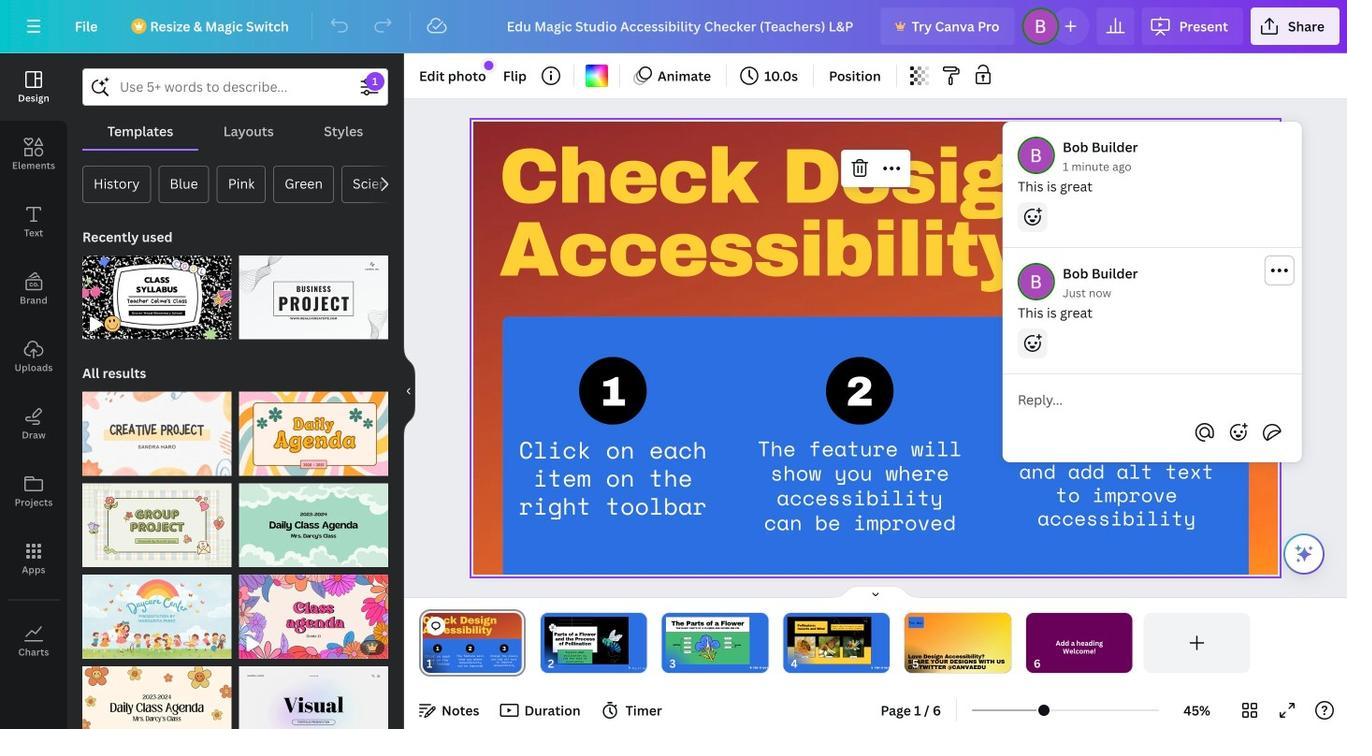 Task type: vqa. For each thing, say whether or not it's contained in the screenshot.
Canva Assistant image
yes



Task type: describe. For each thing, give the bounding box(es) containing it.
Design title text field
[[492, 7, 874, 45]]

side panel tab list
[[0, 53, 67, 675]]

colorful scrapbook nostalgia class syllabus blank education presentation group
[[82, 244, 232, 339]]

Page title text field
[[441, 654, 448, 673]]

orange groovy retro daily agenda presentation group
[[239, 381, 388, 476]]

hide pages image
[[831, 585, 921, 600]]

canva assistant image
[[1293, 543, 1316, 565]]

2 pink rectangle image from the left
[[666, 617, 750, 664]]



Task type: locate. For each thing, give the bounding box(es) containing it.
grey minimalist business project presentation group
[[239, 244, 388, 339]]

Reply draft. Add a reply or @mention. text field
[[1018, 389, 1288, 410]]

hide image
[[403, 346, 416, 436]]

Zoom button
[[1167, 695, 1228, 725]]

no colour image
[[586, 65, 608, 87]]

colorful floral illustrative class agenda presentation group
[[239, 564, 388, 659]]

0 horizontal spatial pink rectangle image
[[545, 617, 629, 664]]

pink rectangle image
[[545, 617, 629, 664], [666, 617, 750, 664], [788, 617, 872, 664]]

colorful watercolor creative project presentation group
[[82, 381, 232, 476]]

1 horizontal spatial pink rectangle image
[[666, 617, 750, 664]]

2 horizontal spatial pink rectangle image
[[788, 617, 872, 664]]

page 1 image
[[419, 613, 526, 673]]

3 pink rectangle image from the left
[[788, 617, 872, 664]]

1 pink rectangle image from the left
[[545, 617, 629, 664]]

green colorful cute aesthetic group project presentation group
[[82, 472, 232, 567]]

main menu bar
[[0, 0, 1348, 53]]

Use 5+ words to describe... search field
[[120, 69, 351, 105]]

blue green colorful daycare center presentation group
[[82, 564, 232, 659]]

orange and yellow retro flower power daily class agenda template group
[[82, 655, 232, 729]]

multicolor clouds daily class agenda template group
[[239, 472, 388, 567]]

gradient minimal portfolio proposal presentation group
[[239, 655, 388, 729]]



